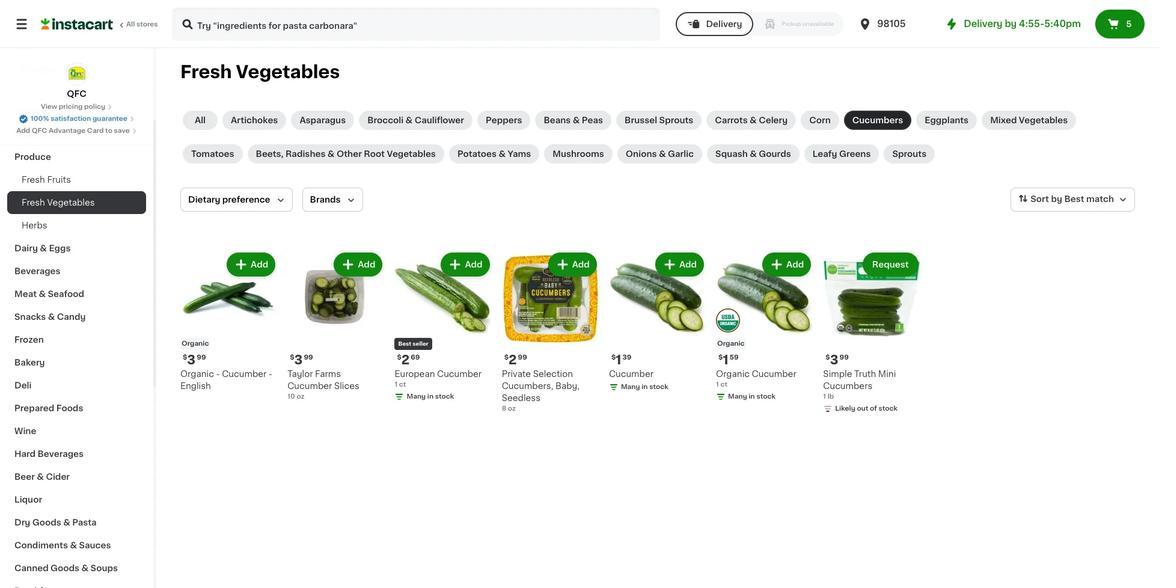 Task type: vqa. For each thing, say whether or not it's contained in the screenshot.
2nd ct from the left
yes



Task type: locate. For each thing, give the bounding box(es) containing it.
3 for organic - cucumber - english
[[187, 354, 196, 366]]

1 down the european
[[395, 382, 398, 388]]

product group
[[180, 250, 278, 392], [288, 250, 385, 402], [395, 250, 492, 404], [502, 250, 600, 414], [609, 250, 707, 395], [717, 250, 814, 404], [824, 250, 921, 416]]

cucumbers inside simple truth mini cucumbers 1 lb
[[824, 382, 873, 391]]

$ inside $ 2 99
[[505, 354, 509, 361]]

by for delivery
[[1005, 19, 1017, 28]]

1 horizontal spatial all
[[195, 116, 206, 125]]

fresh inside fresh fruits link
[[22, 176, 45, 184]]

beverages down dairy & eggs at the left of the page
[[14, 267, 61, 276]]

many in stock for 2
[[407, 394, 454, 400]]

asparagus
[[300, 116, 346, 125]]

all stores link
[[41, 7, 159, 41]]

1 vertical spatial oz
[[508, 406, 516, 412]]

1 vertical spatial cucumbers
[[824, 382, 873, 391]]

$ for organic - cucumber - english
[[183, 354, 187, 361]]

qfc up view pricing policy link
[[67, 90, 86, 98]]

1 vertical spatial by
[[1052, 195, 1063, 203]]

sprouts down cucumbers link
[[893, 150, 927, 158]]

$ for cucumber
[[612, 354, 616, 361]]

$ 3 99 up english
[[183, 354, 206, 366]]

0 horizontal spatial all
[[126, 21, 135, 28]]

0 vertical spatial oz
[[297, 394, 305, 400]]

carrots
[[715, 116, 748, 125]]

& for squash & gourds
[[750, 150, 757, 158]]

beer & cider
[[14, 473, 70, 481]]

2 for private selection cucumbers, baby, seedless
[[509, 354, 517, 366]]

& left garlic
[[659, 150, 666, 158]]

by for sort
[[1052, 195, 1063, 203]]

& for broccoli & cauliflower
[[406, 116, 413, 125]]

fresh up all link
[[180, 63, 232, 81]]

1 horizontal spatial $ 3 99
[[290, 354, 313, 366]]

likely out of stock
[[836, 406, 898, 412]]

service type group
[[676, 12, 844, 36]]

& left eggs
[[40, 244, 47, 253]]

1 vertical spatial goods
[[51, 564, 79, 573]]

beer
[[14, 473, 35, 481]]

3 $ 3 99 from the left
[[826, 354, 849, 366]]

1 horizontal spatial by
[[1052, 195, 1063, 203]]

cucumbers down simple
[[824, 382, 873, 391]]

hard
[[14, 450, 36, 458]]

0 horizontal spatial qfc
[[32, 128, 47, 134]]

1 vertical spatial beverages
[[38, 450, 84, 458]]

& left candy
[[48, 313, 55, 321]]

ct down $ 1 59
[[721, 382, 728, 388]]

many down the european
[[407, 394, 426, 400]]

99 up english
[[197, 354, 206, 361]]

0 vertical spatial goods
[[32, 519, 61, 527]]

fresh inside fresh vegetables link
[[22, 199, 45, 207]]

pasta
[[72, 519, 97, 527]]

7 $ from the left
[[612, 354, 616, 361]]

add for cucumber
[[680, 260, 697, 269]]

0 horizontal spatial $ 3 99
[[183, 354, 206, 366]]

best for best seller
[[399, 341, 412, 347]]

$ 1 59
[[719, 354, 739, 366]]

7 product group from the left
[[824, 250, 921, 416]]

2 3 from the left
[[295, 354, 303, 366]]

& right beer
[[37, 473, 44, 481]]

1 $ 3 99 from the left
[[183, 354, 206, 366]]

& left peas
[[573, 116, 580, 125]]

6 add button from the left
[[764, 254, 811, 276]]

None search field
[[172, 7, 661, 41]]

1 - from the left
[[216, 370, 220, 379]]

0 vertical spatial sprouts
[[660, 116, 694, 125]]

2 for european cucumber
[[402, 354, 410, 366]]

0 horizontal spatial in
[[428, 394, 434, 400]]

asparagus link
[[291, 111, 354, 130]]

ct for 1
[[721, 382, 728, 388]]

many in stock
[[621, 384, 669, 391], [407, 394, 454, 400], [729, 394, 776, 400]]

fresh for fresh fruits
[[22, 199, 45, 207]]

2 add button from the left
[[335, 254, 382, 276]]

oz inside taylor farms cucumber slices 10 oz
[[297, 394, 305, 400]]

organic
[[182, 341, 209, 347], [718, 341, 745, 347], [180, 370, 214, 379], [717, 370, 750, 379]]

& for beer & cider
[[37, 473, 44, 481]]

slices
[[334, 382, 360, 391]]

all up tomatoes link
[[195, 116, 206, 125]]

3 up simple
[[831, 354, 839, 366]]

1 horizontal spatial best
[[1065, 195, 1085, 203]]

qfc link
[[65, 63, 88, 100]]

best inside field
[[1065, 195, 1085, 203]]

2 horizontal spatial 3
[[831, 354, 839, 366]]

1 3 from the left
[[187, 354, 196, 366]]

1 horizontal spatial -
[[269, 370, 273, 379]]

many down $ 1 39
[[621, 384, 640, 391]]

dairy
[[14, 244, 38, 253]]

many down organic cucumber 1 ct
[[729, 394, 748, 400]]

99 inside $ 2 99
[[518, 354, 527, 361]]

liquor link
[[7, 488, 146, 511]]

4 $ from the left
[[505, 354, 509, 361]]

99 for organic - cucumber - english
[[197, 354, 206, 361]]

other
[[337, 150, 362, 158]]

simple truth mini cucumbers 1 lb
[[824, 370, 897, 400]]

$ 3 99 up the taylor
[[290, 354, 313, 366]]

brands button
[[302, 188, 363, 212]]

$ 1 39
[[612, 354, 632, 366]]

4 99 from the left
[[840, 354, 849, 361]]

deli link
[[7, 374, 146, 397]]

1 left lb at the bottom right of the page
[[824, 394, 827, 400]]

to
[[105, 128, 112, 134]]

0 horizontal spatial by
[[1005, 19, 1017, 28]]

by right sort
[[1052, 195, 1063, 203]]

0 horizontal spatial sprouts
[[660, 116, 694, 125]]

all inside all link
[[195, 116, 206, 125]]

3 for simple truth mini cucumbers
[[831, 354, 839, 366]]

0 vertical spatial all
[[126, 21, 135, 28]]

2 ct from the left
[[721, 382, 728, 388]]

mixed vegetables link
[[982, 111, 1077, 130]]

1 $ from the left
[[183, 354, 187, 361]]

goods for canned
[[51, 564, 79, 573]]

1 horizontal spatial 3
[[295, 354, 303, 366]]

2 up private
[[509, 354, 517, 366]]

1 horizontal spatial fresh vegetables
[[180, 63, 340, 81]]

0 horizontal spatial -
[[216, 370, 220, 379]]

$ for organic cucumber
[[719, 354, 723, 361]]

fresh vegetables link
[[7, 191, 146, 214]]

oz right "8"
[[508, 406, 516, 412]]

0 vertical spatial cucumbers
[[853, 116, 904, 125]]

1 inside organic cucumber 1 ct
[[717, 382, 719, 388]]

$ up private
[[505, 354, 509, 361]]

meat & seafood link
[[7, 283, 146, 306]]

buy it again
[[34, 40, 85, 49]]

view
[[41, 103, 57, 110]]

fresh for produce
[[22, 176, 45, 184]]

5 $ from the left
[[719, 354, 723, 361]]

qfc logo image
[[65, 63, 88, 85]]

2 left "69"
[[402, 354, 410, 366]]

add for private selection cucumbers, baby, seedless
[[572, 260, 590, 269]]

&
[[406, 116, 413, 125], [573, 116, 580, 125], [750, 116, 757, 125], [328, 150, 335, 158], [499, 150, 506, 158], [659, 150, 666, 158], [750, 150, 757, 158], [40, 244, 47, 253], [39, 290, 46, 298], [48, 313, 55, 321], [37, 473, 44, 481], [63, 519, 70, 527], [70, 541, 77, 550], [82, 564, 89, 573]]

pricing
[[59, 103, 83, 110]]

sprouts
[[660, 116, 694, 125], [893, 150, 927, 158]]

qfc
[[67, 90, 86, 98], [32, 128, 47, 134]]

foods
[[56, 404, 83, 413]]

many in stock down 39
[[621, 384, 669, 391]]

fresh up herbs
[[22, 199, 45, 207]]

2 $ 3 99 from the left
[[290, 354, 313, 366]]

fruits
[[47, 176, 71, 184]]

4 add button from the left
[[550, 254, 596, 276]]

2 - from the left
[[269, 370, 273, 379]]

goods down condiments & sauces
[[51, 564, 79, 573]]

taylor farms cucumber slices 10 oz
[[288, 370, 360, 400]]

1 vertical spatial qfc
[[32, 128, 47, 134]]

99 for simple truth mini cucumbers
[[840, 354, 849, 361]]

99 for taylor farms cucumber slices
[[304, 354, 313, 361]]

beverages up the cider
[[38, 450, 84, 458]]

all for all
[[195, 116, 206, 125]]

ct for 2
[[399, 382, 406, 388]]

dietary
[[188, 196, 220, 204]]

add qfc advantage card to save link
[[16, 126, 137, 136]]

qfc down 100%
[[32, 128, 47, 134]]

meat & seafood
[[14, 290, 84, 298]]

goods up condiments
[[32, 519, 61, 527]]

3 $ from the left
[[397, 354, 402, 361]]

item badge image
[[717, 309, 741, 333]]

1 vertical spatial best
[[399, 341, 412, 347]]

$ up english
[[183, 354, 187, 361]]

99 up private
[[518, 354, 527, 361]]

1 down $ 1 59
[[717, 382, 719, 388]]

hard beverages link
[[7, 443, 146, 466]]

all left 'stores'
[[126, 21, 135, 28]]

snacks
[[14, 313, 46, 321]]

many for 1
[[729, 394, 748, 400]]

99 up simple
[[840, 354, 849, 361]]

vegetables
[[236, 63, 340, 81], [1020, 116, 1069, 125], [387, 150, 436, 158], [47, 199, 95, 207]]

lb
[[828, 394, 835, 400]]

0 vertical spatial qfc
[[67, 90, 86, 98]]

best
[[1065, 195, 1085, 203], [399, 341, 412, 347]]

& for carrots & celery
[[750, 116, 757, 125]]

delivery by 4:55-5:40pm
[[965, 19, 1082, 28]]

99 up the taylor
[[304, 354, 313, 361]]

corn
[[810, 116, 831, 125]]

0 horizontal spatial best
[[399, 341, 412, 347]]

fresh down produce
[[22, 176, 45, 184]]

add button for organic - cucumber - english
[[228, 254, 274, 276]]

cucumber inside taylor farms cucumber slices 10 oz
[[288, 382, 332, 391]]

99
[[197, 354, 206, 361], [304, 354, 313, 361], [518, 354, 527, 361], [840, 354, 849, 361]]

2 $ from the left
[[290, 354, 295, 361]]

3 add button from the left
[[442, 254, 489, 276]]

in for 1
[[749, 394, 755, 400]]

2 horizontal spatial $ 3 99
[[826, 354, 849, 366]]

qfc inside add qfc advantage card to save link
[[32, 128, 47, 134]]

best left seller
[[399, 341, 412, 347]]

1 ct from the left
[[399, 382, 406, 388]]

recipes link
[[7, 100, 146, 123]]

soups
[[91, 564, 118, 573]]

59
[[730, 354, 739, 361]]

advantage
[[49, 128, 86, 134]]

0 horizontal spatial delivery
[[706, 20, 743, 28]]

0 horizontal spatial oz
[[297, 394, 305, 400]]

sprouts up garlic
[[660, 116, 694, 125]]

1 vertical spatial all
[[195, 116, 206, 125]]

0 vertical spatial fresh
[[180, 63, 232, 81]]

add for taylor farms cucumber slices
[[358, 260, 376, 269]]

mushrooms
[[553, 150, 604, 158]]

$ up simple
[[826, 354, 831, 361]]

2 horizontal spatial many
[[729, 394, 748, 400]]

6 $ from the left
[[826, 354, 831, 361]]

2 2 from the left
[[509, 354, 517, 366]]

$ left "69"
[[397, 354, 402, 361]]

& left sauces
[[70, 541, 77, 550]]

fresh vegetables up the artichokes link
[[180, 63, 340, 81]]

many for 2
[[407, 394, 426, 400]]

$ for european cucumber
[[397, 354, 402, 361]]

1 99 from the left
[[197, 354, 206, 361]]

eggplants link
[[917, 111, 978, 130]]

beets,
[[256, 150, 284, 158]]

2 horizontal spatial many in stock
[[729, 394, 776, 400]]

1 horizontal spatial delivery
[[965, 19, 1003, 28]]

& for beans & peas
[[573, 116, 580, 125]]

all inside all stores link
[[126, 21, 135, 28]]

1 vertical spatial fresh
[[22, 176, 45, 184]]

lists link
[[7, 57, 146, 81]]

ct inside organic cucumber 1 ct
[[721, 382, 728, 388]]

produce
[[14, 153, 51, 161]]

of
[[871, 406, 878, 412]]

1 left 39
[[616, 354, 622, 366]]

by inside field
[[1052, 195, 1063, 203]]

$
[[183, 354, 187, 361], [290, 354, 295, 361], [397, 354, 402, 361], [505, 354, 509, 361], [719, 354, 723, 361], [826, 354, 831, 361], [612, 354, 616, 361]]

2 horizontal spatial in
[[749, 394, 755, 400]]

all link
[[183, 111, 218, 130]]

6 product group from the left
[[717, 250, 814, 404]]

qfc inside the qfc "link"
[[67, 90, 86, 98]]

& for snacks & candy
[[48, 313, 55, 321]]

root
[[364, 150, 385, 158]]

$ inside $ 1 39
[[612, 354, 616, 361]]

organic inside organic cucumber 1 ct
[[717, 370, 750, 379]]

& for onions & garlic
[[659, 150, 666, 158]]

sort
[[1031, 195, 1050, 203]]

99 for private selection cucumbers, baby, seedless
[[518, 354, 527, 361]]

many in stock down european cucumber 1 ct
[[407, 394, 454, 400]]

condiments & sauces link
[[7, 534, 146, 557]]

& for potatoes & yams
[[499, 150, 506, 158]]

$ 3 99 for simple truth mini cucumbers
[[826, 354, 849, 366]]

$ up the taylor
[[290, 354, 295, 361]]

snacks & candy
[[14, 313, 86, 321]]

5 product group from the left
[[609, 250, 707, 395]]

$ for private selection cucumbers, baby, seedless
[[505, 354, 509, 361]]

organic inside the "organic - cucumber - english"
[[180, 370, 214, 379]]

organic cucumber 1 ct
[[717, 370, 797, 388]]

hard beverages
[[14, 450, 84, 458]]

1 horizontal spatial oz
[[508, 406, 516, 412]]

$ left 59
[[719, 354, 723, 361]]

2 vertical spatial fresh
[[22, 199, 45, 207]]

all
[[126, 21, 135, 28], [195, 116, 206, 125]]

prepared
[[14, 404, 54, 413]]

0 vertical spatial best
[[1065, 195, 1085, 203]]

1 add button from the left
[[228, 254, 274, 276]]

many in stock down organic cucumber 1 ct
[[729, 394, 776, 400]]

1 horizontal spatial qfc
[[67, 90, 86, 98]]

3 up english
[[187, 354, 196, 366]]

fresh fruits link
[[7, 168, 146, 191]]

3 product group from the left
[[395, 250, 492, 404]]

0 horizontal spatial 2
[[402, 354, 410, 366]]

1 horizontal spatial 2
[[509, 354, 517, 366]]

2 99 from the left
[[304, 354, 313, 361]]

canned
[[14, 564, 49, 573]]

truth
[[855, 370, 877, 379]]

ct down the european
[[399, 382, 406, 388]]

0 horizontal spatial ct
[[399, 382, 406, 388]]

& right the broccoli
[[406, 116, 413, 125]]

stock
[[650, 384, 669, 391], [435, 394, 454, 400], [757, 394, 776, 400], [879, 406, 898, 412]]

oz right 10
[[297, 394, 305, 400]]

3 3 from the left
[[831, 354, 839, 366]]

1 horizontal spatial sprouts
[[893, 150, 927, 158]]

1 vertical spatial fresh vegetables
[[22, 199, 95, 207]]

1 2 from the left
[[402, 354, 410, 366]]

39
[[623, 354, 632, 361]]

98105
[[878, 19, 906, 28]]

& right meat
[[39, 290, 46, 298]]

cucumber inside european cucumber 1 ct
[[437, 370, 482, 379]]

mixed vegetables
[[991, 116, 1069, 125]]

1 horizontal spatial ct
[[721, 382, 728, 388]]

$ inside $ 1 59
[[719, 354, 723, 361]]

delivery inside button
[[706, 20, 743, 28]]

$ inside $ 2 69
[[397, 354, 402, 361]]

3 up the taylor
[[295, 354, 303, 366]]

dietary preference button
[[180, 188, 293, 212]]

0 vertical spatial by
[[1005, 19, 1017, 28]]

fresh vegetables down fruits
[[22, 199, 95, 207]]

3 99 from the left
[[518, 354, 527, 361]]

$ 3 99 up simple
[[826, 354, 849, 366]]

eggs
[[49, 244, 71, 253]]

by left 4:55- at the top right of the page
[[1005, 19, 1017, 28]]

goods for dry
[[32, 519, 61, 527]]

0 horizontal spatial 3
[[187, 354, 196, 366]]

fresh vegetables
[[180, 63, 340, 81], [22, 199, 95, 207]]

gourds
[[759, 150, 791, 158]]

prepared foods
[[14, 404, 83, 413]]

& left gourds
[[750, 150, 757, 158]]

broccoli & cauliflower link
[[359, 111, 473, 130]]

& left yams
[[499, 150, 506, 158]]

5 add button from the left
[[657, 254, 703, 276]]

1 horizontal spatial many in stock
[[621, 384, 669, 391]]

$ left 39
[[612, 354, 616, 361]]

& left celery
[[750, 116, 757, 125]]

produce link
[[7, 146, 146, 168]]

0 horizontal spatial many in stock
[[407, 394, 454, 400]]

delivery for delivery
[[706, 20, 743, 28]]

cucumbers up greens
[[853, 116, 904, 125]]

squash & gourds link
[[708, 144, 800, 164]]

ct inside european cucumber 1 ct
[[399, 382, 406, 388]]

0 horizontal spatial many
[[407, 394, 426, 400]]

sauces
[[79, 541, 111, 550]]

best left match
[[1065, 195, 1085, 203]]



Task type: describe. For each thing, give the bounding box(es) containing it.
european
[[395, 370, 435, 379]]

Best match Sort by field
[[1011, 188, 1136, 212]]

dry goods & pasta
[[14, 519, 97, 527]]

canned goods & soups link
[[7, 557, 146, 580]]

leafy greens
[[813, 150, 871, 158]]

beans & peas
[[544, 116, 603, 125]]

5 button
[[1096, 10, 1145, 39]]

leafy greens link
[[805, 144, 880, 164]]

wine
[[14, 427, 36, 436]]

preference
[[222, 196, 270, 204]]

sort by
[[1031, 195, 1063, 203]]

many in stock for 1
[[729, 394, 776, 400]]

add button for cucumber
[[657, 254, 703, 276]]

& for meat & seafood
[[39, 290, 46, 298]]

5:40pm
[[1045, 19, 1082, 28]]

delivery by 4:55-5:40pm link
[[945, 17, 1082, 31]]

eggplants
[[925, 116, 969, 125]]

& left pasta
[[63, 519, 70, 527]]

add button for private selection cucumbers, baby, seedless
[[550, 254, 596, 276]]

lists
[[34, 64, 54, 73]]

farms
[[315, 370, 341, 379]]

radishes
[[286, 150, 326, 158]]

dietary preference
[[188, 196, 270, 204]]

condiments
[[14, 541, 68, 550]]

selection
[[533, 370, 573, 379]]

private selection cucumbers, baby, seedless 8 oz
[[502, 370, 580, 412]]

fresh fruits
[[22, 176, 71, 184]]

peppers link
[[478, 111, 531, 130]]

brussel sprouts
[[625, 116, 694, 125]]

$ 2 69
[[397, 354, 420, 366]]

dry goods & pasta link
[[7, 511, 146, 534]]

simple
[[824, 370, 853, 379]]

98105 button
[[859, 7, 931, 41]]

baby,
[[556, 382, 580, 391]]

delivery for delivery by 4:55-5:40pm
[[965, 19, 1003, 28]]

satisfaction
[[51, 116, 91, 122]]

1 product group from the left
[[180, 250, 278, 392]]

snacks & candy link
[[7, 306, 146, 328]]

liquor
[[14, 496, 42, 504]]

leafy
[[813, 150, 838, 158]]

add qfc advantage card to save
[[16, 128, 130, 134]]

vegetables right mixed
[[1020, 116, 1069, 125]]

meat
[[14, 290, 37, 298]]

tomatoes
[[191, 150, 234, 158]]

tomatoes link
[[183, 144, 243, 164]]

cauliflower
[[415, 116, 464, 125]]

1 vertical spatial sprouts
[[893, 150, 927, 158]]

potatoes & yams link
[[449, 144, 540, 164]]

mini
[[879, 370, 897, 379]]

0 horizontal spatial fresh vegetables
[[22, 199, 95, 207]]

all for all stores
[[126, 21, 135, 28]]

taylor
[[288, 370, 313, 379]]

0 vertical spatial fresh vegetables
[[180, 63, 340, 81]]

condiments & sauces
[[14, 541, 111, 550]]

100% satisfaction guarantee button
[[19, 112, 135, 124]]

2 product group from the left
[[288, 250, 385, 402]]

add for organic - cucumber - english
[[251, 260, 268, 269]]

0 vertical spatial beverages
[[14, 267, 61, 276]]

canned goods & soups
[[14, 564, 118, 573]]

seafood
[[48, 290, 84, 298]]

view pricing policy
[[41, 103, 105, 110]]

$ 2 99
[[505, 354, 527, 366]]

1 horizontal spatial in
[[642, 384, 648, 391]]

instacart logo image
[[41, 17, 113, 31]]

brussel
[[625, 116, 658, 125]]

thanksgiving
[[14, 130, 72, 138]]

1 inside simple truth mini cucumbers 1 lb
[[824, 394, 827, 400]]

& left 'soups'
[[82, 564, 89, 573]]

add button for taylor farms cucumber slices
[[335, 254, 382, 276]]

3 for taylor farms cucumber slices
[[295, 354, 303, 366]]

broccoli & cauliflower
[[368, 116, 464, 125]]

all stores
[[126, 21, 158, 28]]

1 inside european cucumber 1 ct
[[395, 382, 398, 388]]

beets, radishes & other root vegetables link
[[248, 144, 444, 164]]

best match
[[1065, 195, 1115, 203]]

1 horizontal spatial many
[[621, 384, 640, 391]]

european cucumber 1 ct
[[395, 370, 482, 388]]

5
[[1127, 20, 1132, 28]]

beans
[[544, 116, 571, 125]]

$ 3 99 for organic - cucumber - english
[[183, 354, 206, 366]]

& left the other
[[328, 150, 335, 158]]

save
[[114, 128, 130, 134]]

in for 2
[[428, 394, 434, 400]]

likely
[[836, 406, 856, 412]]

100%
[[31, 116, 49, 122]]

add for european cucumber
[[465, 260, 483, 269]]

squash
[[716, 150, 748, 158]]

1 left 59
[[723, 354, 729, 366]]

broccoli
[[368, 116, 404, 125]]

out
[[858, 406, 869, 412]]

cider
[[46, 473, 70, 481]]

beer & cider link
[[7, 466, 146, 488]]

$ 3 99 for taylor farms cucumber slices
[[290, 354, 313, 366]]

mushrooms link
[[545, 144, 613, 164]]

greens
[[840, 150, 871, 158]]

4 product group from the left
[[502, 250, 600, 414]]

onions & garlic link
[[618, 144, 703, 164]]

add button for organic cucumber
[[764, 254, 811, 276]]

seedless
[[502, 394, 541, 403]]

garlic
[[668, 150, 694, 158]]

seller
[[413, 341, 429, 347]]

cucumber inside the "organic - cucumber - english"
[[222, 370, 267, 379]]

beets, radishes & other root vegetables
[[256, 150, 436, 158]]

oz inside private selection cucumbers, baby, seedless 8 oz
[[508, 406, 516, 412]]

& for dairy & eggs
[[40, 244, 47, 253]]

vegetables down broccoli & cauliflower
[[387, 150, 436, 158]]

private
[[502, 370, 531, 379]]

4:55-
[[1020, 19, 1045, 28]]

vegetables up the artichokes link
[[236, 63, 340, 81]]

Search field
[[173, 8, 660, 40]]

frozen link
[[7, 328, 146, 351]]

$ for taylor farms cucumber slices
[[290, 354, 295, 361]]

carrots & celery
[[715, 116, 788, 125]]

$ for simple truth mini cucumbers
[[826, 354, 831, 361]]

best for best match
[[1065, 195, 1085, 203]]

add for organic cucumber
[[787, 260, 804, 269]]

cucumber inside organic cucumber 1 ct
[[752, 370, 797, 379]]

yams
[[508, 150, 531, 158]]

potatoes
[[458, 150, 497, 158]]

carrots & celery link
[[707, 111, 797, 130]]

again
[[61, 40, 85, 49]]

add button for european cucumber
[[442, 254, 489, 276]]

vegetables down fresh fruits link
[[47, 199, 95, 207]]

frozen
[[14, 336, 44, 344]]

& for condiments & sauces
[[70, 541, 77, 550]]



